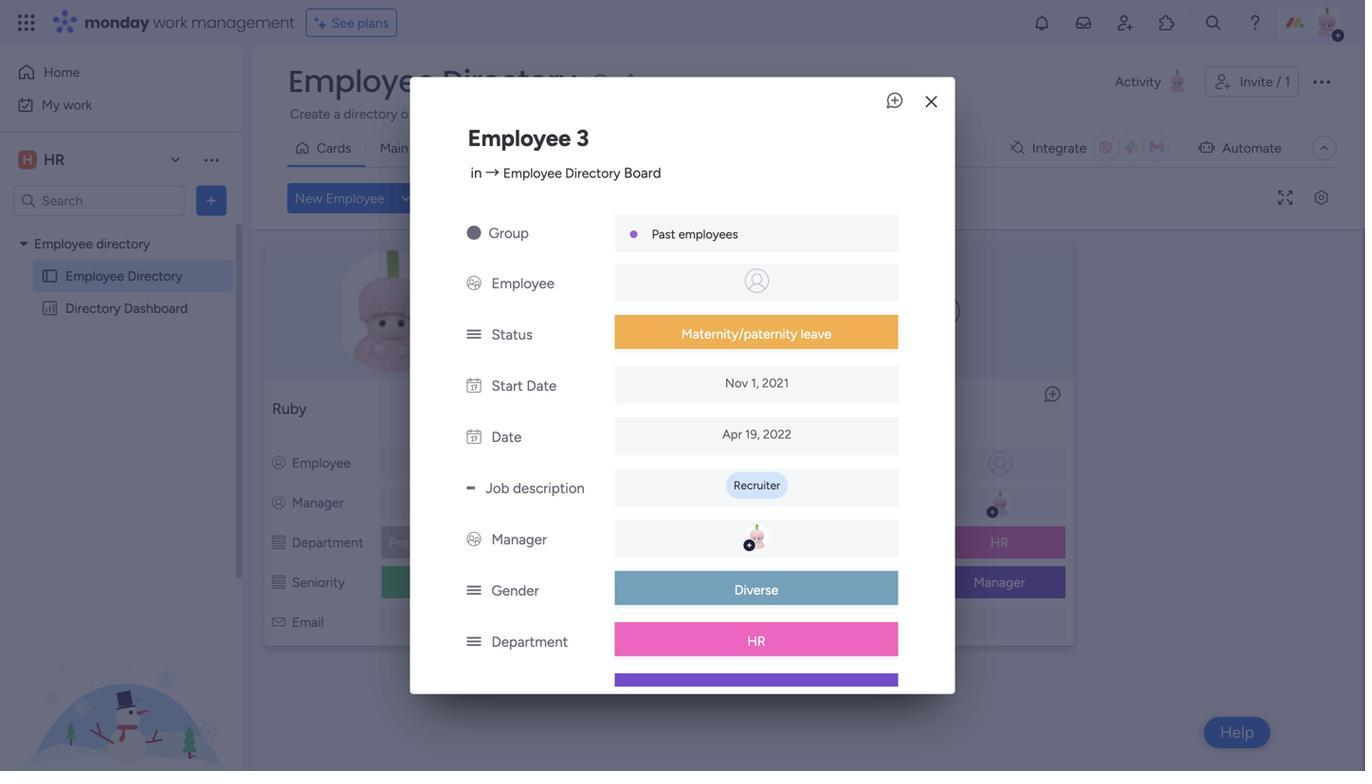 Task type: describe. For each thing, give the bounding box(es) containing it.
applicant
[[621, 106, 675, 122]]

activity button
[[1108, 66, 1198, 97]]

2021
[[762, 375, 789, 391]]

table
[[412, 140, 443, 156]]

invite
[[1240, 73, 1274, 90]]

automation
[[1206, 106, 1274, 122]]

can
[[899, 106, 921, 122]]

Search in workspace field
[[40, 190, 158, 211]]

employee directory
[[34, 236, 150, 252]]

help
[[1221, 723, 1255, 742]]

invite members image
[[1116, 13, 1135, 32]]

→
[[486, 164, 500, 181]]

employee 3 inside row group
[[825, 400, 904, 418]]

card cover image image for ruby
[[277, 250, 509, 372]]

settings image
[[1307, 191, 1337, 205]]

invite / 1
[[1240, 73, 1291, 90]]

rubys
[[415, 616, 448, 631]]

0 vertical spatial date
[[527, 377, 557, 394]]

job
[[486, 480, 510, 497]]

a
[[334, 106, 341, 122]]

dapulse person column image for ruby
[[272, 495, 285, 511]]

employee directory link
[[503, 165, 621, 181]]

description
[[513, 480, 585, 497]]

monday work management
[[84, 12, 295, 33]]

1 horizontal spatial directory
[[344, 106, 398, 122]]

my work
[[42, 97, 92, 113]]

apr 19, 2022
[[723, 427, 792, 442]]

v2 status outline image for seniority
[[272, 574, 285, 590]]

2 the from the left
[[1183, 106, 1203, 122]]

2022
[[763, 427, 792, 442]]

employees.
[[518, 106, 585, 122]]

see more
[[865, 105, 922, 121]]

in
[[471, 164, 482, 181]]

invite / 1 button
[[1205, 66, 1299, 97]]

list box containing employee directory
[[0, 224, 242, 580]]

junececi7@gmail.com
[[669, 616, 791, 631]]

see plans
[[332, 15, 389, 31]]

maternity/paternity
[[682, 326, 798, 342]]

directory right public dashboard icon
[[65, 300, 121, 316]]

1 inside button
[[1285, 73, 1291, 90]]

dapulse person column image for manager
[[825, 495, 838, 511]]

current
[[417, 106, 460, 122]]

start date
[[492, 377, 557, 394]]

search everything image
[[1204, 13, 1223, 32]]

using
[[1148, 106, 1180, 122]]

rubys email link
[[411, 616, 485, 631]]

gender
[[492, 582, 539, 599]]

ruby anderson image
[[1313, 8, 1343, 38]]

public dashboard image
[[41, 299, 59, 317]]

directory up the dashboard
[[127, 268, 183, 284]]

dapulse person column image for employee 1
[[548, 495, 562, 511]]

cards button
[[287, 133, 366, 163]]

workspace image
[[18, 149, 37, 170]]

past
[[489, 106, 514, 122]]

to
[[1069, 106, 1082, 122]]

seniority inside 'employee 3' "dialog"
[[492, 685, 549, 702]]

directory inside in → employee directory board
[[565, 165, 621, 181]]

apr
[[723, 427, 742, 442]]

start
[[492, 377, 523, 394]]

production
[[389, 534, 454, 551]]

help button
[[1205, 717, 1271, 748]]

my
[[42, 97, 60, 113]]

monday
[[84, 12, 149, 33]]

my work button
[[11, 90, 204, 120]]

center.
[[1277, 106, 1319, 122]]

email for ruby
[[292, 614, 324, 630]]

notifications image
[[1033, 13, 1052, 32]]

v2 sun image
[[467, 225, 481, 242]]

level
[[724, 574, 751, 590]]

job description
[[486, 480, 585, 497]]

dapulse date column image
[[467, 377, 481, 394]]

v2 status image for seniority
[[467, 685, 481, 702]]

work for monday
[[153, 12, 187, 33]]

caret down image
[[20, 237, 28, 250]]

v2 dropdown column image
[[467, 480, 475, 497]]

home button
[[11, 57, 204, 87]]

new employee
[[295, 190, 385, 206]]

inbox image
[[1075, 13, 1093, 32]]

past employees
[[652, 226, 739, 242]]

3 inside row group
[[896, 400, 904, 418]]

automatically
[[924, 106, 1004, 122]]

see plans button
[[306, 9, 397, 37]]

show board description image
[[590, 72, 612, 91]]

in → employee directory board
[[471, 164, 662, 181]]

hired
[[679, 106, 709, 122]]

nov
[[725, 375, 748, 391]]

of
[[401, 106, 414, 122]]

board
[[1110, 106, 1145, 122]]

employee inside button
[[326, 190, 385, 206]]

main table button
[[366, 133, 457, 163]]

create a directory of current and past employees. each applicant hired during the recruitment process can automatically be moved to this board using the automation center.
[[290, 106, 1319, 122]]

integrate
[[1033, 140, 1087, 156]]

activity
[[1116, 73, 1162, 90]]

dashboard
[[124, 300, 188, 316]]

more
[[891, 105, 922, 121]]

production management
[[389, 534, 536, 551]]

email for employee 3
[[844, 614, 876, 630]]

board
[[624, 164, 662, 181]]

recruitment
[[776, 106, 846, 122]]

mid-
[[696, 574, 724, 590]]

add to favorites image
[[622, 72, 641, 91]]

employee directory inside list box
[[65, 268, 183, 284]]

main table
[[380, 140, 443, 156]]

be
[[1007, 106, 1022, 122]]



Task type: vqa. For each thing, say whether or not it's contained in the screenshot.
v2 location column icon
no



Task type: locate. For each thing, give the bounding box(es) containing it.
1 horizontal spatial email
[[452, 616, 481, 631]]

employee
[[288, 60, 435, 102], [468, 124, 571, 152], [503, 165, 562, 181], [326, 190, 385, 206], [34, 236, 93, 252], [65, 268, 124, 284], [492, 275, 555, 292], [548, 400, 616, 418], [825, 400, 892, 418], [292, 455, 351, 471], [568, 455, 627, 471], [845, 455, 903, 471]]

see
[[332, 15, 354, 31], [865, 105, 888, 121]]

1 horizontal spatial see
[[865, 105, 888, 121]]

v2 multiple person column image for manager
[[467, 531, 481, 548]]

1 v2 status image from the top
[[467, 633, 481, 650]]

1 vertical spatial employee directory
[[65, 268, 183, 284]]

0 vertical spatial v2 status image
[[467, 326, 481, 343]]

each
[[588, 106, 617, 122]]

work inside button
[[63, 97, 92, 113]]

management
[[458, 534, 536, 551]]

v2 status image left gender on the bottom of page
[[467, 582, 481, 599]]

2 v2 status image from the top
[[467, 685, 481, 702]]

the
[[753, 106, 773, 122], [1183, 106, 1203, 122]]

0 horizontal spatial the
[[753, 106, 773, 122]]

list box
[[0, 224, 242, 580]]

1 vertical spatial hr
[[991, 534, 1009, 551]]

dapulse person column image
[[272, 455, 285, 471], [825, 495, 838, 511]]

card cover image image for employee 1
[[554, 250, 785, 372]]

dapulse person column image for employee
[[272, 455, 285, 471]]

work for my
[[63, 97, 92, 113]]

collapse board header image
[[1317, 140, 1332, 156]]

1 horizontal spatial date
[[527, 377, 557, 394]]

mid-level
[[696, 574, 751, 590]]

directory
[[344, 106, 398, 122], [96, 236, 150, 252]]

employee 1
[[548, 400, 626, 418]]

dapulse person column image down ruby
[[272, 455, 285, 471]]

1 horizontal spatial 3
[[896, 400, 904, 418]]

1 horizontal spatial work
[[153, 12, 187, 33]]

1 horizontal spatial dapulse person column image
[[825, 495, 838, 511]]

see for see plans
[[332, 15, 354, 31]]

3
[[577, 124, 589, 152], [896, 400, 904, 418]]

2 v2 multiple person column image from the top
[[467, 531, 481, 548]]

2 v2 status outline image from the top
[[272, 574, 285, 590]]

1 vertical spatial directory
[[96, 236, 150, 252]]

email
[[292, 614, 324, 630], [844, 614, 876, 630], [452, 616, 481, 631]]

employee directory
[[288, 60, 576, 102], [65, 268, 183, 284]]

1 vertical spatial v2 status image
[[467, 582, 481, 599]]

see for see more
[[865, 105, 888, 121]]

group
[[489, 225, 529, 242]]

0 vertical spatial work
[[153, 12, 187, 33]]

0 vertical spatial 3
[[577, 124, 589, 152]]

1 inside row group
[[619, 400, 626, 418]]

0 horizontal spatial card cover image image
[[277, 250, 509, 372]]

v2 status image
[[467, 633, 481, 650], [467, 685, 481, 702]]

status
[[492, 326, 533, 343]]

hr inside row group
[[991, 534, 1009, 551]]

plans
[[358, 15, 389, 31]]

employee 3
[[468, 124, 589, 152], [825, 400, 904, 418]]

0 vertical spatial 1
[[1285, 73, 1291, 90]]

2 horizontal spatial hr
[[991, 534, 1009, 551]]

1 v2 multiple person column image from the top
[[467, 275, 481, 292]]

1 vertical spatial see
[[865, 105, 888, 121]]

0 horizontal spatial see
[[332, 15, 354, 31]]

directory inside list box
[[96, 236, 150, 252]]

1 vertical spatial v2 multiple person column image
[[467, 531, 481, 548]]

department
[[292, 534, 364, 551], [568, 534, 640, 551], [845, 534, 916, 551], [492, 633, 568, 650]]

1 horizontal spatial the
[[1183, 106, 1203, 122]]

v2 status image for status
[[467, 326, 481, 343]]

v2 status image
[[467, 326, 481, 343], [467, 582, 481, 599]]

/
[[1277, 73, 1282, 90]]

0 vertical spatial see
[[332, 15, 354, 31]]

dapulse date column image
[[467, 428, 481, 446]]

1 vertical spatial v2 status outline image
[[272, 574, 285, 590]]

see inside see plans 'button'
[[332, 15, 354, 31]]

select product image
[[17, 13, 36, 32]]

v2 status image for department
[[467, 633, 481, 650]]

the right during
[[753, 106, 773, 122]]

autopilot image
[[1199, 135, 1215, 159]]

automate
[[1223, 140, 1282, 156]]

employee 3 dialog
[[410, 77, 955, 771]]

2 v2 status image from the top
[[467, 582, 481, 599]]

employee 3 down leave
[[825, 400, 904, 418]]

2 horizontal spatial dapulse person column image
[[825, 455, 838, 471]]

seniority
[[292, 574, 345, 590], [568, 574, 621, 590], [845, 574, 898, 590], [492, 685, 549, 702]]

apps image
[[1158, 13, 1177, 32]]

main
[[380, 140, 408, 156]]

employee directory up directory dashboard
[[65, 268, 183, 284]]

0 horizontal spatial directory
[[96, 236, 150, 252]]

1 horizontal spatial dapulse person column image
[[548, 495, 562, 511]]

1 horizontal spatial employee 3
[[825, 400, 904, 418]]

1 vertical spatial date
[[492, 428, 522, 446]]

see more link
[[863, 103, 923, 122]]

see inside see more link
[[865, 105, 888, 121]]

1 vertical spatial 1
[[619, 400, 626, 418]]

dapulse person column image
[[825, 455, 838, 471], [272, 495, 285, 511], [548, 495, 562, 511]]

leave
[[801, 326, 832, 342]]

0 horizontal spatial dapulse person column image
[[272, 495, 285, 511]]

process
[[849, 106, 896, 122]]

directory down the search in workspace field
[[96, 236, 150, 252]]

diverse
[[735, 582, 779, 598]]

1 v2 status image from the top
[[467, 326, 481, 343]]

date right dapulse date column icon
[[492, 428, 522, 446]]

directory left board
[[565, 165, 621, 181]]

date
[[527, 377, 557, 394], [492, 428, 522, 446]]

v2 multiple person column image up executive on the left bottom of the page
[[467, 531, 481, 548]]

this
[[1085, 106, 1107, 122]]

0 horizontal spatial employee 3
[[468, 124, 589, 152]]

email right rubys
[[452, 616, 481, 631]]

1 vertical spatial 3
[[896, 400, 904, 418]]

rubys email
[[415, 616, 481, 631]]

executive
[[418, 574, 476, 590]]

0 vertical spatial dapulse person column image
[[272, 455, 285, 471]]

0 vertical spatial v2 status outline image
[[272, 534, 285, 551]]

0 vertical spatial employee 3
[[468, 124, 589, 152]]

2 horizontal spatial card cover image image
[[930, 296, 961, 326]]

0 horizontal spatial employee directory
[[65, 268, 183, 284]]

email right v2 email column image
[[844, 614, 876, 630]]

date right start
[[527, 377, 557, 394]]

ruby
[[272, 400, 307, 418]]

v2 status image left status on the left top
[[467, 326, 481, 343]]

v2 email column image
[[825, 614, 838, 630]]

work
[[153, 12, 187, 33], [63, 97, 92, 113]]

v2 status outline image for department
[[272, 534, 285, 551]]

lottie animation image
[[0, 579, 242, 771]]

employees
[[679, 226, 739, 242]]

open full screen image
[[1271, 191, 1301, 205]]

v2 multiple person column image down v2 sun image on the top left of page
[[467, 275, 481, 292]]

1 horizontal spatial employee directory
[[288, 60, 576, 102]]

0 vertical spatial hr
[[44, 151, 65, 169]]

public board image
[[41, 267, 59, 285]]

see left plans
[[332, 15, 354, 31]]

1 vertical spatial work
[[63, 97, 92, 113]]

help image
[[1246, 13, 1265, 32]]

employee directory up current at the top of page
[[288, 60, 576, 102]]

1 horizontal spatial hr
[[748, 633, 766, 649]]

and
[[463, 106, 485, 122]]

v2 status outline image
[[272, 534, 285, 551], [272, 574, 285, 590]]

directory up past
[[442, 60, 576, 102]]

employee 3 down employees.
[[468, 124, 589, 152]]

1 vertical spatial dapulse person column image
[[825, 495, 838, 511]]

1,
[[751, 375, 759, 391]]

3 inside "dialog"
[[577, 124, 589, 152]]

0 vertical spatial v2 multiple person column image
[[467, 275, 481, 292]]

2 vertical spatial hr
[[748, 633, 766, 649]]

v2 status outline image
[[825, 574, 838, 590]]

employee 3 inside "dialog"
[[468, 124, 589, 152]]

email right v2 email column icon
[[292, 614, 324, 630]]

add view image
[[469, 141, 476, 155]]

0 horizontal spatial dapulse person column image
[[272, 455, 285, 471]]

row group containing ruby
[[255, 234, 1360, 659]]

0 horizontal spatial work
[[63, 97, 92, 113]]

v2 multiple person column image for employee
[[467, 275, 481, 292]]

19,
[[745, 427, 760, 442]]

directory right "a"
[[344, 106, 398, 122]]

employee inside in → employee directory board
[[503, 165, 562, 181]]

work right 'monday'
[[153, 12, 187, 33]]

1 horizontal spatial card cover image image
[[554, 250, 785, 372]]

management
[[191, 12, 295, 33]]

card cover image image
[[277, 250, 509, 372], [554, 250, 785, 372], [930, 296, 961, 326]]

angle down image
[[402, 191, 411, 205]]

option
[[0, 227, 242, 230]]

0 horizontal spatial 3
[[577, 124, 589, 152]]

1 vertical spatial employee 3
[[825, 400, 904, 418]]

Employee Directory field
[[284, 60, 581, 102]]

close image
[[926, 95, 937, 109]]

see left more
[[865, 105, 888, 121]]

1 v2 status outline image from the top
[[272, 534, 285, 551]]

v2 multiple person column image
[[467, 275, 481, 292], [467, 531, 481, 548]]

2 horizontal spatial email
[[844, 614, 876, 630]]

hr
[[44, 151, 65, 169], [991, 534, 1009, 551], [748, 633, 766, 649]]

1 horizontal spatial 1
[[1285, 73, 1291, 90]]

0 horizontal spatial hr
[[44, 151, 65, 169]]

new
[[295, 190, 323, 206]]

nov 1, 2021
[[725, 375, 789, 391]]

directory dashboard
[[65, 300, 188, 316]]

create
[[290, 106, 331, 122]]

department inside 'employee 3' "dialog"
[[492, 633, 568, 650]]

manager
[[292, 495, 344, 511], [568, 495, 620, 511], [845, 495, 896, 511], [492, 531, 547, 548], [974, 574, 1026, 590], [731, 684, 783, 700]]

v2 email column image
[[272, 614, 285, 630]]

dapulse integrations image
[[1011, 141, 1025, 155]]

new employee button
[[287, 183, 392, 213]]

0 vertical spatial v2 status image
[[467, 633, 481, 650]]

0 horizontal spatial 1
[[619, 400, 626, 418]]

home
[[44, 64, 80, 80]]

the right using
[[1183, 106, 1203, 122]]

row group
[[255, 234, 1360, 659]]

0 horizontal spatial date
[[492, 428, 522, 446]]

0 horizontal spatial email
[[292, 614, 324, 630]]

cards
[[317, 140, 352, 156]]

hr inside workspace selection element
[[44, 151, 65, 169]]

recruiter
[[734, 478, 781, 492]]

workspace selection element
[[18, 148, 68, 171]]

work right my
[[63, 97, 92, 113]]

hr inside 'employee 3' "dialog"
[[748, 633, 766, 649]]

lottie animation element
[[0, 579, 242, 771]]

0 vertical spatial directory
[[344, 106, 398, 122]]

junececi7@gmail.com link
[[665, 616, 795, 631]]

dapulse person column image up v2 status outline icon
[[825, 495, 838, 511]]

moved
[[1025, 106, 1066, 122]]

1 the from the left
[[753, 106, 773, 122]]

during
[[712, 106, 750, 122]]

h
[[23, 152, 32, 168]]

directory
[[442, 60, 576, 102], [565, 165, 621, 181], [127, 268, 183, 284], [65, 300, 121, 316]]

past
[[652, 226, 676, 242]]

v2 status image for gender
[[467, 582, 481, 599]]

0 vertical spatial employee directory
[[288, 60, 576, 102]]

1
[[1285, 73, 1291, 90], [619, 400, 626, 418]]

1 vertical spatial v2 status image
[[467, 685, 481, 702]]



